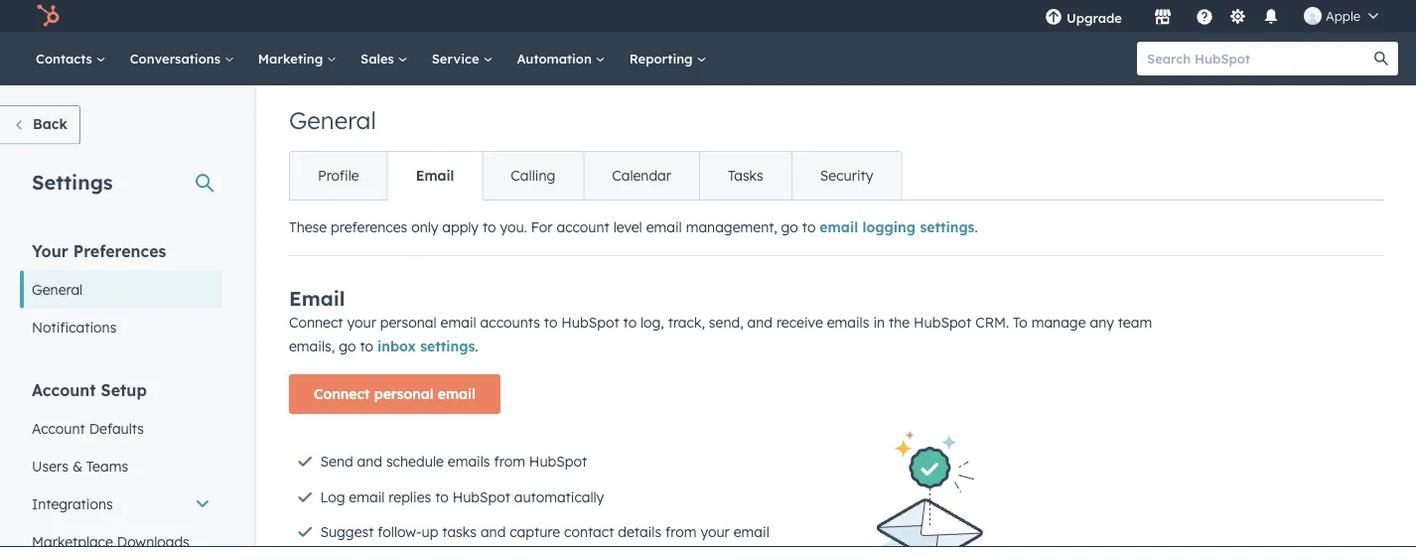 Task type: locate. For each thing, give the bounding box(es) containing it.
hubspot
[[561, 314, 619, 331], [914, 314, 971, 331], [529, 453, 587, 470], [452, 488, 510, 505]]

email up only
[[416, 167, 454, 184]]

1 horizontal spatial and
[[481, 523, 506, 541]]

suggest follow-up tasks and capture contact details from your email
[[320, 523, 769, 541]]

automatically
[[514, 488, 604, 505]]

and right send,
[[747, 314, 773, 331]]

1 horizontal spatial from
[[665, 523, 697, 541]]

connect
[[289, 314, 343, 331], [314, 385, 370, 403]]

0 horizontal spatial your
[[347, 314, 376, 331]]

account
[[557, 218, 609, 236]]

settings right inbox
[[420, 338, 475, 355]]

inbox settings .
[[377, 338, 478, 355]]

account defaults
[[32, 420, 144, 437]]

connect personal email button
[[289, 374, 500, 414]]

0 vertical spatial personal
[[380, 314, 437, 331]]

0 vertical spatial email
[[416, 167, 454, 184]]

schedule
[[386, 453, 444, 470]]

settings image
[[1229, 8, 1247, 26]]

settings right the logging
[[920, 218, 975, 236]]

0 horizontal spatial settings
[[420, 338, 475, 355]]

general down your
[[32, 281, 83, 298]]

email
[[416, 167, 454, 184], [289, 286, 345, 311]]

users
[[32, 457, 68, 475]]

account up account defaults
[[32, 380, 96, 400]]

profile link
[[290, 152, 387, 200]]

0 vertical spatial go
[[781, 218, 798, 236]]

1 account from the top
[[32, 380, 96, 400]]

security
[[820, 167, 873, 184]]

and right send
[[357, 453, 382, 470]]

0 vertical spatial your
[[347, 314, 376, 331]]

send
[[320, 453, 353, 470]]

.
[[975, 218, 978, 236], [475, 338, 478, 355]]

connect inside connect your personal email accounts to hubspot to log, track, send, and receive emails in the hubspot crm. to manage any team emails, go to
[[289, 314, 343, 331]]

1 vertical spatial and
[[357, 453, 382, 470]]

and
[[747, 314, 773, 331], [357, 453, 382, 470], [481, 523, 506, 541]]

1 vertical spatial go
[[339, 338, 356, 355]]

personal up inbox
[[380, 314, 437, 331]]

up
[[422, 523, 438, 541]]

Search HubSpot search field
[[1137, 42, 1380, 75]]

your up "connect personal email"
[[347, 314, 376, 331]]

logging
[[862, 218, 916, 236]]

email up emails,
[[289, 286, 345, 311]]

account up users
[[32, 420, 85, 437]]

go right the management, on the top of page
[[781, 218, 798, 236]]

0 vertical spatial and
[[747, 314, 773, 331]]

from right details
[[665, 523, 697, 541]]

notifications link
[[20, 308, 222, 346]]

only
[[411, 218, 438, 236]]

0 horizontal spatial go
[[339, 338, 356, 355]]

help button
[[1188, 0, 1221, 32]]

hubspot up tasks
[[452, 488, 510, 505]]

marketing
[[258, 50, 327, 67]]

0 vertical spatial .
[[975, 218, 978, 236]]

account inside 'link'
[[32, 420, 85, 437]]

management,
[[686, 218, 777, 236]]

calling link
[[482, 152, 583, 200]]

inbox
[[377, 338, 416, 355]]

your
[[347, 314, 376, 331], [700, 523, 730, 541]]

2 horizontal spatial and
[[747, 314, 773, 331]]

to down security link
[[802, 218, 816, 236]]

go
[[781, 218, 798, 236], [339, 338, 356, 355]]

notifications
[[32, 318, 117, 336]]

0 vertical spatial emails
[[827, 314, 869, 331]]

2 vertical spatial and
[[481, 523, 506, 541]]

conversations link
[[118, 32, 246, 85]]

emails left in
[[827, 314, 869, 331]]

defaults
[[89, 420, 144, 437]]

go right emails,
[[339, 338, 356, 355]]

emails up the log email replies to hubspot automatically
[[448, 453, 490, 470]]

log
[[320, 488, 345, 505]]

from up the log email replies to hubspot automatically
[[494, 453, 525, 470]]

0 horizontal spatial from
[[494, 453, 525, 470]]

to
[[482, 218, 496, 236], [802, 218, 816, 236], [544, 314, 558, 331], [623, 314, 637, 331], [360, 338, 373, 355], [435, 488, 449, 505]]

preferences
[[73, 241, 166, 261]]

1 horizontal spatial emails
[[827, 314, 869, 331]]

0 vertical spatial account
[[32, 380, 96, 400]]

account
[[32, 380, 96, 400], [32, 420, 85, 437]]

these preferences only apply to you. for account level email management, go to email logging settings .
[[289, 218, 978, 236]]

personal down inbox
[[374, 385, 434, 403]]

from
[[494, 453, 525, 470], [665, 523, 697, 541]]

1 vertical spatial email
[[289, 286, 345, 311]]

to left you.
[[482, 218, 496, 236]]

connect up emails,
[[289, 314, 343, 331]]

and inside connect your personal email accounts to hubspot to log, track, send, and receive emails in the hubspot crm. to manage any team emails, go to
[[747, 314, 773, 331]]

0 vertical spatial connect
[[289, 314, 343, 331]]

. right the logging
[[975, 218, 978, 236]]

personal
[[380, 314, 437, 331], [374, 385, 434, 403]]

marketplaces button
[[1142, 0, 1184, 32]]

1 vertical spatial account
[[32, 420, 85, 437]]

0 horizontal spatial general
[[32, 281, 83, 298]]

&
[[72, 457, 82, 475]]

log,
[[641, 314, 664, 331]]

account for account setup
[[32, 380, 96, 400]]

navigation
[[289, 151, 902, 201]]

email
[[646, 218, 682, 236], [820, 218, 858, 236], [440, 314, 476, 331], [438, 385, 476, 403], [349, 488, 385, 505], [734, 523, 769, 541]]

hubspot up the "automatically" at the bottom of page
[[529, 453, 587, 470]]

automation link
[[505, 32, 617, 85]]

1 vertical spatial connect
[[314, 385, 370, 403]]

navigation containing profile
[[289, 151, 902, 201]]

general
[[289, 105, 376, 135], [32, 281, 83, 298]]

conversations
[[130, 50, 224, 67]]

reporting link
[[617, 32, 718, 85]]

suggest
[[320, 523, 374, 541]]

general up profile
[[289, 105, 376, 135]]

search image
[[1374, 52, 1388, 66]]

users & teams link
[[20, 447, 222, 485]]

receive
[[776, 314, 823, 331]]

0 horizontal spatial .
[[475, 338, 478, 355]]

crm.
[[975, 314, 1009, 331]]

account for account defaults
[[32, 420, 85, 437]]

search button
[[1364, 42, 1398, 75]]

1 horizontal spatial settings
[[920, 218, 975, 236]]

2 account from the top
[[32, 420, 85, 437]]

apply
[[442, 218, 479, 236]]

your right details
[[700, 523, 730, 541]]

1 horizontal spatial .
[[975, 218, 978, 236]]

settings
[[920, 218, 975, 236], [420, 338, 475, 355]]

preferences
[[331, 218, 407, 236]]

emails,
[[289, 338, 335, 355]]

your
[[32, 241, 68, 261]]

1 horizontal spatial email
[[416, 167, 454, 184]]

1 horizontal spatial general
[[289, 105, 376, 135]]

1 vertical spatial personal
[[374, 385, 434, 403]]

help image
[[1196, 9, 1213, 27]]

0 vertical spatial from
[[494, 453, 525, 470]]

1 vertical spatial general
[[32, 281, 83, 298]]

for
[[531, 218, 553, 236]]

connect down emails,
[[314, 385, 370, 403]]

hubspot left "log,"
[[561, 314, 619, 331]]

menu
[[1031, 0, 1392, 32]]

your preferences element
[[20, 240, 222, 346]]

to right replies
[[435, 488, 449, 505]]

settings link
[[1225, 5, 1250, 26]]

1 horizontal spatial your
[[700, 523, 730, 541]]

go inside connect your personal email accounts to hubspot to log, track, send, and receive emails in the hubspot crm. to manage any team emails, go to
[[339, 338, 356, 355]]

0 horizontal spatial emails
[[448, 453, 490, 470]]

. right inbox
[[475, 338, 478, 355]]

calendar link
[[583, 152, 699, 200]]

accounts
[[480, 314, 540, 331]]

general inside your preferences element
[[32, 281, 83, 298]]

connect inside button
[[314, 385, 370, 403]]

and right tasks
[[481, 523, 506, 541]]

you.
[[500, 218, 527, 236]]

0 horizontal spatial and
[[357, 453, 382, 470]]

hubspot image
[[36, 4, 60, 28]]



Task type: vqa. For each thing, say whether or not it's contained in the screenshot.
businesses
no



Task type: describe. For each thing, give the bounding box(es) containing it.
connect for connect personal email
[[314, 385, 370, 403]]

email inside connect your personal email accounts to hubspot to log, track, send, and receive emails in the hubspot crm. to manage any team emails, go to
[[440, 314, 476, 331]]

inbox settings link
[[377, 338, 475, 355]]

upgrade image
[[1045, 9, 1062, 27]]

teams
[[86, 457, 128, 475]]

email logging settings link
[[820, 218, 975, 236]]

menu containing apple
[[1031, 0, 1392, 32]]

capture
[[510, 523, 560, 541]]

details
[[618, 523, 661, 541]]

sales
[[361, 50, 398, 67]]

hubspot right the
[[914, 314, 971, 331]]

follow-
[[378, 523, 422, 541]]

account defaults link
[[20, 410, 222, 447]]

contacts link
[[24, 32, 118, 85]]

to right accounts
[[544, 314, 558, 331]]

1 vertical spatial from
[[665, 523, 697, 541]]

any
[[1090, 314, 1114, 331]]

automation
[[517, 50, 596, 67]]

1 vertical spatial your
[[700, 523, 730, 541]]

notifications button
[[1254, 0, 1288, 32]]

email link
[[387, 152, 482, 200]]

the
[[889, 314, 910, 331]]

contact
[[564, 523, 614, 541]]

your inside connect your personal email accounts to hubspot to log, track, send, and receive emails in the hubspot crm. to manage any team emails, go to
[[347, 314, 376, 331]]

security link
[[791, 152, 901, 200]]

connect for connect your personal email accounts to hubspot to log, track, send, and receive emails in the hubspot crm. to manage any team emails, go to
[[289, 314, 343, 331]]

personal inside button
[[374, 385, 434, 403]]

emails inside connect your personal email accounts to hubspot to log, track, send, and receive emails in the hubspot crm. to manage any team emails, go to
[[827, 314, 869, 331]]

marketing link
[[246, 32, 349, 85]]

team
[[1118, 314, 1152, 331]]

level
[[613, 218, 642, 236]]

reporting
[[629, 50, 697, 67]]

integrations button
[[20, 485, 222, 523]]

1 horizontal spatial go
[[781, 218, 798, 236]]

back link
[[0, 105, 80, 144]]

your preferences
[[32, 241, 166, 261]]

service link
[[420, 32, 505, 85]]

account setup element
[[20, 379, 222, 547]]

notifications image
[[1262, 9, 1280, 27]]

send,
[[709, 314, 743, 331]]

to left "log,"
[[623, 314, 637, 331]]

track,
[[668, 314, 705, 331]]

apple
[[1326, 7, 1360, 24]]

back
[[33, 115, 67, 133]]

in
[[873, 314, 885, 331]]

profile
[[318, 167, 359, 184]]

tasks
[[728, 167, 763, 184]]

contacts
[[36, 50, 96, 67]]

users & teams
[[32, 457, 128, 475]]

calendar
[[612, 167, 671, 184]]

calling
[[511, 167, 555, 184]]

marketplaces image
[[1154, 9, 1172, 27]]

connect your personal email accounts to hubspot to log, track, send, and receive emails in the hubspot crm. to manage any team emails, go to
[[289, 314, 1152, 355]]

tasks link
[[699, 152, 791, 200]]

0 vertical spatial settings
[[920, 218, 975, 236]]

connect personal email
[[314, 385, 476, 403]]

bob builder image
[[1304, 7, 1322, 25]]

these
[[289, 218, 327, 236]]

tasks
[[442, 523, 477, 541]]

account setup
[[32, 380, 147, 400]]

to
[[1013, 314, 1028, 331]]

apple button
[[1292, 0, 1390, 32]]

manage
[[1031, 314, 1086, 331]]

log email replies to hubspot automatically
[[320, 488, 604, 505]]

hubspot link
[[24, 4, 74, 28]]

personal inside connect your personal email accounts to hubspot to log, track, send, and receive emails in the hubspot crm. to manage any team emails, go to
[[380, 314, 437, 331]]

email inside button
[[438, 385, 476, 403]]

service
[[432, 50, 483, 67]]

send and schedule emails from hubspot
[[320, 453, 587, 470]]

1 vertical spatial settings
[[420, 338, 475, 355]]

setup
[[101, 380, 147, 400]]

upgrade
[[1066, 9, 1122, 26]]

0 vertical spatial general
[[289, 105, 376, 135]]

settings
[[32, 169, 113, 194]]

replies
[[389, 488, 431, 505]]

to left inbox
[[360, 338, 373, 355]]

1 vertical spatial .
[[475, 338, 478, 355]]

general link
[[20, 271, 222, 308]]

0 horizontal spatial email
[[289, 286, 345, 311]]

1 vertical spatial emails
[[448, 453, 490, 470]]

integrations
[[32, 495, 113, 512]]

sales link
[[349, 32, 420, 85]]



